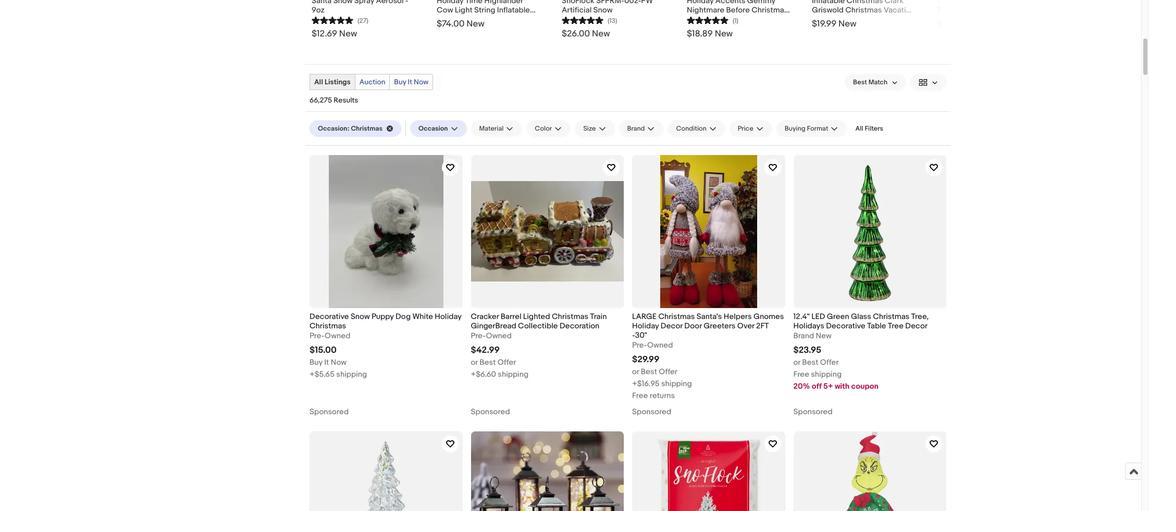 Task type: locate. For each thing, give the bounding box(es) containing it.
with
[[835, 382, 849, 392]]

owned inside large christmas santa's helpers gnomes holiday decor door greeters over 2ft -30" pre-owned $29.99 or best offer +$16.95 shipping free returns
[[647, 341, 673, 351]]

0 horizontal spatial all
[[314, 78, 323, 87]]

1 4.8 out of 5 stars image from the left
[[312, 15, 353, 25]]

sponsored down returns
[[632, 408, 671, 417]]

gemmy
[[866, 15, 894, 24]]

0 horizontal spatial buy
[[310, 358, 323, 368]]

gingerbread
[[471, 321, 516, 331]]

decorative
[[310, 312, 349, 322], [826, 321, 865, 331]]

christmas down with on the right top of the page
[[937, 15, 973, 24]]

offer inside 12.4" led green glass christmas tree, holidays decorative table tree decor brand new $23.95 or best offer free shipping 20% off 5+ with coupon
[[820, 358, 839, 368]]

pre- inside cracker barrel lighted christmas train gingerbread collectible decoration pre-owned $42.99 or best offer +$6.60 shipping
[[471, 331, 486, 341]]

0 horizontal spatial led
[[811, 312, 825, 322]]

string
[[474, 5, 495, 15]]

christmas up gemmy
[[847, 0, 883, 6]]

all filters
[[855, 125, 883, 133]]

new down the string
[[466, 19, 485, 29]]

0 horizontal spatial inflatable
[[497, 5, 530, 15]]

sponsored for +$5.65
[[310, 408, 349, 417]]

$23.95
[[793, 345, 821, 356]]

0 horizontal spatial decor
[[661, 321, 683, 331]]

now up occasion
[[414, 78, 429, 87]]

holiday inside holiday time highlander cow light string inflatable figurine - brown
[[437, 0, 463, 6]]

brand down the holidays
[[793, 331, 814, 341]]

it
[[408, 78, 412, 87], [324, 358, 329, 368]]

greeters
[[704, 321, 735, 331]]

shipping right +$6.60
[[498, 370, 528, 380]]

offer inside cracker barrel lighted christmas train gingerbread collectible decoration pre-owned $42.99 or best offer +$6.60 shipping
[[498, 358, 516, 368]]

1 horizontal spatial all
[[855, 125, 863, 133]]

new inside 12.4" led green glass christmas tree, holidays decorative table tree decor brand new $23.95 or best offer free shipping 20% off 5+ with coupon
[[816, 331, 832, 341]]

tree,
[[911, 312, 929, 322]]

holidays
[[793, 321, 824, 331]]

0 vertical spatial it
[[408, 78, 412, 87]]

new right $19.99
[[838, 19, 856, 29]]

1 horizontal spatial -
[[467, 15, 470, 24]]

format
[[807, 125, 828, 133]]

holiday right the white
[[435, 312, 461, 322]]

0 vertical spatial buy
[[394, 78, 406, 87]]

best
[[853, 78, 867, 87], [480, 358, 496, 368], [802, 358, 818, 368], [641, 367, 657, 377]]

christmas
[[847, 0, 883, 6], [845, 5, 882, 15], [937, 15, 973, 24], [351, 125, 383, 133], [552, 312, 588, 322], [658, 312, 695, 322], [873, 312, 909, 322], [310, 321, 346, 331]]

0 horizontal spatial free
[[632, 391, 648, 401]]

owned up $15.00
[[325, 331, 350, 341]]

1 vertical spatial now
[[331, 358, 347, 368]]

0 horizontal spatial now
[[331, 358, 347, 368]]

pre- down 30"
[[632, 341, 647, 351]]

snow up (13)
[[593, 5, 613, 15]]

decorative left table
[[826, 321, 865, 331]]

christmas inside 12.4" led green glass christmas tree, holidays decorative table tree decor brand new $23.95 or best offer free shipping 20% off 5+ with coupon
[[873, 312, 909, 322]]

shipping up returns
[[661, 379, 692, 389]]

or up +$6.60
[[471, 358, 478, 368]]

1 horizontal spatial free
[[793, 370, 809, 380]]

or up +$16.95
[[632, 367, 639, 377]]

view: gallery view image
[[919, 77, 938, 88]]

$26.50
[[937, 19, 965, 29]]

5 out of 5 stars image
[[687, 15, 728, 25]]

- left brown
[[467, 15, 470, 24]]

holiday
[[437, 0, 463, 6], [435, 312, 461, 322], [632, 321, 659, 331]]

holiday up $29.99
[[632, 321, 659, 331]]

4.8 out of 5 stars image
[[312, 15, 353, 25], [562, 15, 603, 25]]

0 vertical spatial led
[[851, 15, 864, 24]]

new down the holidays
[[816, 331, 832, 341]]

0 horizontal spatial offer
[[498, 358, 516, 368]]

4 sponsored from the left
[[793, 408, 833, 417]]

0 vertical spatial -
[[405, 0, 408, 6]]

0 horizontal spatial -
[[405, 0, 408, 6]]

0 horizontal spatial it
[[324, 358, 329, 368]]

sfprm-
[[596, 0, 624, 6]]

aerosol
[[376, 0, 404, 6]]

0 vertical spatial brand
[[627, 125, 645, 133]]

decorative snow puppy dog white holiday christmas image
[[310, 155, 462, 308]]

christmas left train
[[552, 312, 588, 322]]

christmas inside decorative snow puppy dog white holiday christmas pre-owned $15.00 buy it now +$5.65 shipping
[[310, 321, 346, 331]]

1 horizontal spatial 4.8 out of 5 stars image
[[562, 15, 603, 25]]

condition
[[676, 125, 706, 133]]

artificial
[[562, 5, 592, 15]]

12.4" led green glass christmas tree, holidays decorative table tree decor link
[[793, 312, 946, 331]]

glass
[[851, 312, 871, 322]]

snoflock sfprm-002-pw artificial snow
[[562, 0, 653, 15]]

1 vertical spatial led
[[811, 312, 825, 322]]

condition button
[[668, 120, 725, 137]]

2 horizontal spatial owned
[[647, 341, 673, 351]]

spray
[[354, 0, 374, 6]]

brand right size dropdown button
[[627, 125, 645, 133]]

it right auction link
[[408, 78, 412, 87]]

buy inside decorative snow puppy dog white holiday christmas pre-owned $15.00 buy it now +$5.65 shipping
[[310, 358, 323, 368]]

holiday for $15.00
[[435, 312, 461, 322]]

decor left door at the bottom of the page
[[661, 321, 683, 331]]

brand inside 12.4" led green glass christmas tree, holidays decorative table tree decor brand new $23.95 or best offer free shipping 20% off 5+ with coupon
[[793, 331, 814, 341]]

1 decor from the left
[[661, 321, 683, 331]]

offer inside large christmas santa's helpers gnomes holiday decor door greeters over 2ft -30" pre-owned $29.99 or best offer +$16.95 shipping free returns
[[659, 367, 677, 377]]

best inside large christmas santa's helpers gnomes holiday decor door greeters over 2ft -30" pre-owned $29.99 or best offer +$16.95 shipping free returns
[[641, 367, 657, 377]]

inflatable christmas clark griswold christmas vacation car buddy led gemmy link
[[812, 0, 916, 24]]

it down $15.00
[[324, 358, 329, 368]]

occasion button
[[410, 120, 467, 137]]

train
[[590, 312, 607, 322]]

heart
[[972, 0, 992, 6]]

2 decor from the left
[[905, 321, 928, 331]]

offer up 5+
[[820, 358, 839, 368]]

tails with heart 6010750 fao time to play resin christmas mouse figurine
[[937, 0, 1041, 24]]

christmas inside tails with heart 6010750 fao time to play resin christmas mouse figurine
[[937, 15, 973, 24]]

snoflock sfprm-002-pw artificial snow link
[[562, 0, 666, 15]]

0 vertical spatial all
[[314, 78, 323, 87]]

2 sponsored from the left
[[471, 408, 510, 417]]

inflatable up buddy
[[812, 0, 845, 6]]

9oz
[[312, 5, 325, 15]]

owned down gingerbread
[[486, 331, 512, 341]]

$74.00
[[437, 19, 465, 29]]

with
[[954, 0, 971, 6]]

$74.00 new
[[437, 19, 485, 29]]

holiday time highlander cow light string inflatable figurine - brown link
[[437, 0, 541, 24]]

1 horizontal spatial inflatable
[[812, 0, 845, 6]]

sponsored down off
[[793, 408, 833, 417]]

offer down $42.99
[[498, 358, 516, 368]]

new down (13)
[[592, 29, 610, 39]]

+$16.95
[[632, 379, 659, 389]]

1 vertical spatial buy
[[310, 358, 323, 368]]

holiday up $74.00
[[437, 0, 463, 6]]

or
[[471, 358, 478, 368], [793, 358, 800, 368], [632, 367, 639, 377]]

1 vertical spatial free
[[632, 391, 648, 401]]

snow left puppy
[[351, 312, 370, 322]]

christmas up $15.00
[[310, 321, 346, 331]]

gnomes
[[753, 312, 784, 322]]

led right buddy
[[851, 15, 864, 24]]

best left match
[[853, 78, 867, 87]]

12.4"
[[793, 312, 810, 322]]

1 horizontal spatial or
[[632, 367, 639, 377]]

snow for santa snow spray aerosol - 9oz
[[333, 0, 353, 6]]

christmas left tree,
[[873, 312, 909, 322]]

2 4.8 out of 5 stars image from the left
[[562, 15, 603, 25]]

all inside button
[[855, 125, 863, 133]]

1 sponsored from the left
[[310, 408, 349, 417]]

pre- up $15.00
[[310, 331, 325, 341]]

$19.99 new
[[812, 19, 856, 29]]

cracker
[[471, 312, 499, 322]]

1 vertical spatial brand
[[793, 331, 814, 341]]

decoration
[[560, 321, 599, 331]]

sponsored down +$6.60
[[471, 408, 510, 417]]

holiday for $29.99
[[632, 321, 659, 331]]

snow inside decorative snow puppy dog white holiday christmas pre-owned $15.00 buy it now +$5.65 shipping
[[351, 312, 370, 322]]

new for $26.00 new
[[592, 29, 610, 39]]

decorative up $15.00
[[310, 312, 349, 322]]

2 horizontal spatial pre-
[[632, 341, 647, 351]]

sponsored for offer
[[471, 408, 510, 417]]

buy right auction
[[394, 78, 406, 87]]

- down large
[[632, 331, 635, 341]]

free
[[793, 370, 809, 380], [632, 391, 648, 401]]

2ft
[[756, 321, 769, 331]]

0 horizontal spatial owned
[[325, 331, 350, 341]]

2 figurine from the left
[[1001, 15, 1029, 24]]

(1)
[[733, 17, 738, 25]]

new for $74.00 new
[[466, 19, 485, 29]]

- right aerosol
[[405, 0, 408, 6]]

2 horizontal spatial offer
[[820, 358, 839, 368]]

or down $23.95
[[793, 358, 800, 368]]

holiday inside large christmas santa's helpers gnomes holiday decor door greeters over 2ft -30" pre-owned $29.99 or best offer +$16.95 shipping free returns
[[632, 321, 659, 331]]

0 horizontal spatial figurine
[[437, 15, 465, 24]]

brand inside dropdown button
[[627, 125, 645, 133]]

best down $42.99
[[480, 358, 496, 368]]

1 horizontal spatial offer
[[659, 367, 677, 377]]

led right 12.4"
[[811, 312, 825, 322]]

christmas right large
[[658, 312, 695, 322]]

0 horizontal spatial brand
[[627, 125, 645, 133]]

snoflock premium, the original snow flocking powder | 2 pound bag [0.90 kg] image
[[632, 432, 785, 512]]

snow
[[333, 0, 353, 6], [593, 5, 613, 15], [351, 312, 370, 322]]

decor right tree
[[905, 321, 928, 331]]

free inside 12.4" led green glass christmas tree, holidays decorative table tree decor brand new $23.95 or best offer free shipping 20% off 5+ with coupon
[[793, 370, 809, 380]]

new down the (1)
[[715, 29, 733, 39]]

best up +$16.95
[[641, 367, 657, 377]]

1 vertical spatial it
[[324, 358, 329, 368]]

all up the 66,275
[[314, 78, 323, 87]]

1 horizontal spatial buy
[[394, 78, 406, 87]]

decor inside 12.4" led green glass christmas tree, holidays decorative table tree decor brand new $23.95 or best offer free shipping 20% off 5+ with coupon
[[905, 321, 928, 331]]

48" blow up inflatable grinch with wreath outdoor yard decoration image
[[793, 432, 946, 512]]

santa
[[312, 0, 332, 6]]

1 figurine from the left
[[437, 15, 465, 24]]

all left filters
[[855, 125, 863, 133]]

1 horizontal spatial figurine
[[1001, 15, 1029, 24]]

best down $23.95
[[802, 358, 818, 368]]

best inside 12.4" led green glass christmas tree, holidays decorative table tree decor brand new $23.95 or best offer free shipping 20% off 5+ with coupon
[[802, 358, 818, 368]]

now down $15.00
[[331, 358, 347, 368]]

all for all filters
[[855, 125, 863, 133]]

0 horizontal spatial decorative
[[310, 312, 349, 322]]

owned up $29.99
[[647, 341, 673, 351]]

snoflock
[[562, 0, 595, 6]]

new down play
[[967, 19, 985, 29]]

2 horizontal spatial or
[[793, 358, 800, 368]]

door
[[684, 321, 702, 331]]

1 vertical spatial all
[[855, 125, 863, 133]]

1 horizontal spatial decorative
[[826, 321, 865, 331]]

1 horizontal spatial now
[[414, 78, 429, 87]]

1 horizontal spatial brand
[[793, 331, 814, 341]]

off
[[812, 382, 822, 392]]

all for all listings
[[314, 78, 323, 87]]

shipping right the +$5.65
[[336, 370, 367, 380]]

snow up (27) link
[[333, 0, 353, 6]]

new down (27) link
[[339, 29, 357, 39]]

best match
[[853, 78, 887, 87]]

decorative snow puppy dog white holiday christmas pre-owned $15.00 buy it now +$5.65 shipping
[[310, 312, 461, 380]]

12.4" led green glass christmas tree, holidays decorative table tree decor brand new $23.95 or best offer free shipping 20% off 5+ with coupon
[[793, 312, 929, 392]]

green
[[827, 312, 849, 322]]

2 horizontal spatial -
[[632, 331, 635, 341]]

4.8 out of 5 stars image up $26.00 new
[[562, 15, 603, 25]]

all listings link
[[310, 75, 355, 90]]

new for $26.50 new
[[967, 19, 985, 29]]

2 vertical spatial -
[[632, 331, 635, 341]]

0 horizontal spatial pre-
[[310, 331, 325, 341]]

snow inside santa snow spray aerosol - 9oz
[[333, 0, 353, 6]]

owned inside cracker barrel lighted christmas train gingerbread collectible decoration pre-owned $42.99 or best offer +$6.60 shipping
[[486, 331, 512, 341]]

1 vertical spatial -
[[467, 15, 470, 24]]

$19.99
[[812, 19, 836, 29]]

brand
[[627, 125, 645, 133], [793, 331, 814, 341]]

66,275 results
[[310, 96, 358, 105]]

3 sponsored from the left
[[632, 408, 671, 417]]

free up 20%
[[793, 370, 809, 380]]

shipping up 5+
[[811, 370, 842, 380]]

holiday inside decorative snow puppy dog white holiday christmas pre-owned $15.00 buy it now +$5.65 shipping
[[435, 312, 461, 322]]

or inside 12.4" led green glass christmas tree, holidays decorative table tree decor brand new $23.95 or best offer free shipping 20% off 5+ with coupon
[[793, 358, 800, 368]]

- inside large christmas santa's helpers gnomes holiday decor door greeters over 2ft -30" pre-owned $29.99 or best offer +$16.95 shipping free returns
[[632, 331, 635, 341]]

(13)
[[608, 17, 617, 25]]

4.8 out of 5 stars image for $26.00
[[562, 15, 603, 25]]

4.8 out of 5 stars image for $12.69
[[312, 15, 353, 25]]

free down +$16.95
[[632, 391, 648, 401]]

1 horizontal spatial pre-
[[471, 331, 486, 341]]

pre- up $42.99
[[471, 331, 486, 341]]

sponsored down the +$5.65
[[310, 408, 349, 417]]

led
[[851, 15, 864, 24], [811, 312, 825, 322]]

5+
[[823, 382, 833, 392]]

auction
[[359, 78, 385, 87]]

pre-
[[310, 331, 325, 341], [471, 331, 486, 341], [632, 341, 647, 351]]

all
[[314, 78, 323, 87], [855, 125, 863, 133]]

inflatable right the string
[[497, 5, 530, 15]]

0 horizontal spatial 4.8 out of 5 stars image
[[312, 15, 353, 25]]

griswold
[[812, 5, 844, 15]]

0 horizontal spatial or
[[471, 358, 478, 368]]

offer up returns
[[659, 367, 677, 377]]

buy up the +$5.65
[[310, 358, 323, 368]]

puppy
[[372, 312, 394, 322]]

1 horizontal spatial led
[[851, 15, 864, 24]]

4.8 out of 5 stars image up $12.69 new
[[312, 15, 353, 25]]

buddy
[[826, 15, 849, 24]]

1 horizontal spatial decor
[[905, 321, 928, 331]]

christmas left clark on the right top
[[845, 5, 882, 15]]

brown
[[472, 15, 494, 24]]

led inside inflatable christmas clark griswold christmas vacation car buddy led gemmy
[[851, 15, 864, 24]]

0 vertical spatial free
[[793, 370, 809, 380]]

1 horizontal spatial owned
[[486, 331, 512, 341]]



Task type: vqa. For each thing, say whether or not it's contained in the screenshot.
Anime for Anime Dragon Ball Master Roshi Kame Sennin Christmas Ver. PVC Figure NEW NO BOX New $18.89 Free shipping Seller with a 100% positive feedback
no



Task type: describe. For each thing, give the bounding box(es) containing it.
or inside large christmas santa's helpers gnomes holiday decor door greeters over 2ft -30" pre-owned $29.99 or best offer +$16.95 shipping free returns
[[632, 367, 639, 377]]

- inside santa snow spray aerosol - 9oz
[[405, 0, 408, 6]]

$42.99
[[471, 345, 500, 356]]

snow for decorative snow puppy dog white holiday christmas pre-owned $15.00 buy it now +$5.65 shipping
[[351, 312, 370, 322]]

barrel
[[501, 312, 521, 322]]

filters
[[865, 125, 883, 133]]

tree
[[888, 321, 904, 331]]

color button
[[526, 120, 571, 137]]

tails with heart 6010750 fao time to play resin christmas mouse figurine link
[[937, 0, 1041, 24]]

large christmas santa's helpers gnomes holiday decor door greeters over 2ft -30" pre-owned $29.99 or best offer +$16.95 shipping free returns
[[632, 312, 784, 401]]

$12.69 new
[[312, 29, 357, 39]]

christmas right occasion:
[[351, 125, 383, 133]]

decorative inside 12.4" led green glass christmas tree, holidays decorative table tree decor brand new $23.95 or best offer free shipping 20% off 5+ with coupon
[[826, 321, 865, 331]]

size
[[583, 125, 596, 133]]

santa snow spray aerosol - 9oz
[[312, 0, 408, 15]]

(27)
[[357, 17, 368, 25]]

santa snow spray aerosol - 9oz link
[[312, 0, 416, 15]]

christmas inside large christmas santa's helpers gnomes holiday decor door greeters over 2ft -30" pre-owned $29.99 or best offer +$16.95 shipping free returns
[[658, 312, 695, 322]]

now inside decorative snow puppy dog white holiday christmas pre-owned $15.00 buy it now +$5.65 shipping
[[331, 358, 347, 368]]

over
[[737, 321, 754, 331]]

$26.50 new
[[937, 19, 985, 29]]

match
[[868, 78, 887, 87]]

santa's
[[697, 312, 722, 322]]

listings
[[325, 78, 351, 87]]

cracker barrel lighted christmas train gingerbread collectible decoration image
[[471, 155, 624, 308]]

helpers
[[724, 312, 752, 322]]

highlander
[[484, 0, 523, 6]]

time
[[465, 0, 483, 6]]

occasion: christmas
[[318, 125, 383, 133]]

8" led silver glass christmas tree, holidays decorative table tree image
[[310, 432, 462, 512]]

pw
[[641, 0, 653, 6]]

all filters button
[[851, 120, 887, 137]]

inflatable inside holiday time highlander cow light string inflatable figurine - brown
[[497, 5, 530, 15]]

+$6.60
[[471, 370, 496, 380]]

clark
[[885, 0, 904, 6]]

$29.99
[[632, 355, 659, 365]]

cracker barrel lighted christmas train gingerbread collectible decoration link
[[471, 312, 624, 331]]

new for $12.69 new
[[339, 29, 357, 39]]

to
[[956, 5, 966, 15]]

brand button
[[619, 120, 664, 137]]

free inside large christmas santa's helpers gnomes holiday decor door greeters over 2ft -30" pre-owned $29.99 or best offer +$16.95 shipping free returns
[[632, 391, 648, 401]]

(13) link
[[562, 15, 617, 25]]

material button
[[471, 120, 522, 137]]

auction link
[[355, 75, 389, 90]]

figurine inside holiday time highlander cow light string inflatable figurine - brown
[[437, 15, 465, 24]]

0 vertical spatial now
[[414, 78, 429, 87]]

30"
[[635, 331, 647, 341]]

pre- inside decorative snow puppy dog white holiday christmas pre-owned $15.00 buy it now +$5.65 shipping
[[310, 331, 325, 341]]

sponsored for pre-
[[632, 408, 671, 417]]

$26.00 new
[[562, 29, 610, 39]]

results
[[334, 96, 358, 105]]

- inside holiday time highlander cow light string inflatable figurine - brown
[[467, 15, 470, 24]]

$12.69
[[312, 29, 337, 39]]

12.4" led green glass christmas tree, holidays decorative table tree decor image
[[793, 155, 946, 308]]

new for $19.99 new
[[838, 19, 856, 29]]

led lamp christmas lantern santa claus snowman xmas tree ornament gift decor image
[[471, 432, 624, 512]]

002-
[[624, 0, 641, 6]]

holiday time highlander cow light string inflatable figurine - brown
[[437, 0, 530, 24]]

large christmas santa's helpers gnomes holiday decor door greeters over 2ft -30" image
[[632, 155, 785, 308]]

shipping inside decorative snow puppy dog white holiday christmas pre-owned $15.00 buy it now +$5.65 shipping
[[336, 370, 367, 380]]

lighted
[[523, 312, 550, 322]]

owned inside decorative snow puppy dog white holiday christmas pre-owned $15.00 buy it now +$5.65 shipping
[[325, 331, 350, 341]]

inflatable christmas clark griswold christmas vacation car buddy led gemmy
[[812, 0, 915, 24]]

1 horizontal spatial it
[[408, 78, 412, 87]]

fao
[[1026, 0, 1041, 6]]

buying format
[[785, 125, 828, 133]]

best inside dropdown button
[[853, 78, 867, 87]]

dog
[[395, 312, 411, 322]]

best match button
[[845, 74, 906, 91]]

or inside cracker barrel lighted christmas train gingerbread collectible decoration pre-owned $42.99 or best offer +$6.60 shipping
[[471, 358, 478, 368]]

led inside 12.4" led green glass christmas tree, holidays decorative table tree decor brand new $23.95 or best offer free shipping 20% off 5+ with coupon
[[811, 312, 825, 322]]

material
[[479, 125, 504, 133]]

buying format button
[[776, 120, 847, 137]]

figurine inside tails with heart 6010750 fao time to play resin christmas mouse figurine
[[1001, 15, 1029, 24]]

best inside cracker barrel lighted christmas train gingerbread collectible decoration pre-owned $42.99 or best offer +$6.60 shipping
[[480, 358, 496, 368]]

6010750
[[994, 0, 1024, 6]]

$15.00
[[310, 345, 337, 356]]

resin
[[988, 5, 1008, 15]]

$18.89 new
[[687, 29, 733, 39]]

buy it now
[[394, 78, 429, 87]]

occasion: christmas link
[[310, 120, 401, 137]]

shipping inside large christmas santa's helpers gnomes holiday decor door greeters over 2ft -30" pre-owned $29.99 or best offer +$16.95 shipping free returns
[[661, 379, 692, 389]]

returns
[[650, 391, 675, 401]]

decorative inside decorative snow puppy dog white holiday christmas pre-owned $15.00 buy it now +$5.65 shipping
[[310, 312, 349, 322]]

shipping inside 12.4" led green glass christmas tree, holidays decorative table tree decor brand new $23.95 or best offer free shipping 20% off 5+ with coupon
[[811, 370, 842, 380]]

christmas inside cracker barrel lighted christmas train gingerbread collectible decoration pre-owned $42.99 or best offer +$6.60 shipping
[[552, 312, 588, 322]]

snow inside snoflock sfprm-002-pw artificial snow
[[593, 5, 613, 15]]

shipping inside cracker barrel lighted christmas train gingerbread collectible decoration pre-owned $42.99 or best offer +$6.60 shipping
[[498, 370, 528, 380]]

it inside decorative snow puppy dog white holiday christmas pre-owned $15.00 buy it now +$5.65 shipping
[[324, 358, 329, 368]]

buying
[[785, 125, 805, 133]]

new for $18.89 new
[[715, 29, 733, 39]]

vacation
[[884, 5, 915, 15]]

decor inside large christmas santa's helpers gnomes holiday decor door greeters over 2ft -30" pre-owned $29.99 or best offer +$16.95 shipping free returns
[[661, 321, 683, 331]]

$26.00
[[562, 29, 590, 39]]

collectible
[[518, 321, 558, 331]]

play
[[968, 5, 986, 15]]

cracker barrel lighted christmas train gingerbread collectible decoration pre-owned $42.99 or best offer +$6.60 shipping
[[471, 312, 607, 380]]

color
[[535, 125, 552, 133]]

sponsored for $23.95
[[793, 408, 833, 417]]

time
[[937, 5, 954, 15]]

20%
[[793, 382, 810, 392]]

mouse
[[975, 15, 999, 24]]

size button
[[575, 120, 615, 137]]

inflatable inside inflatable christmas clark griswold christmas vacation car buddy led gemmy
[[812, 0, 845, 6]]

white
[[412, 312, 433, 322]]

pre- inside large christmas santa's helpers gnomes holiday decor door greeters over 2ft -30" pre-owned $29.99 or best offer +$16.95 shipping free returns
[[632, 341, 647, 351]]

(27) link
[[312, 15, 368, 25]]

all listings
[[314, 78, 351, 87]]

large christmas santa's helpers gnomes holiday decor door greeters over 2ft -30" link
[[632, 312, 785, 341]]



